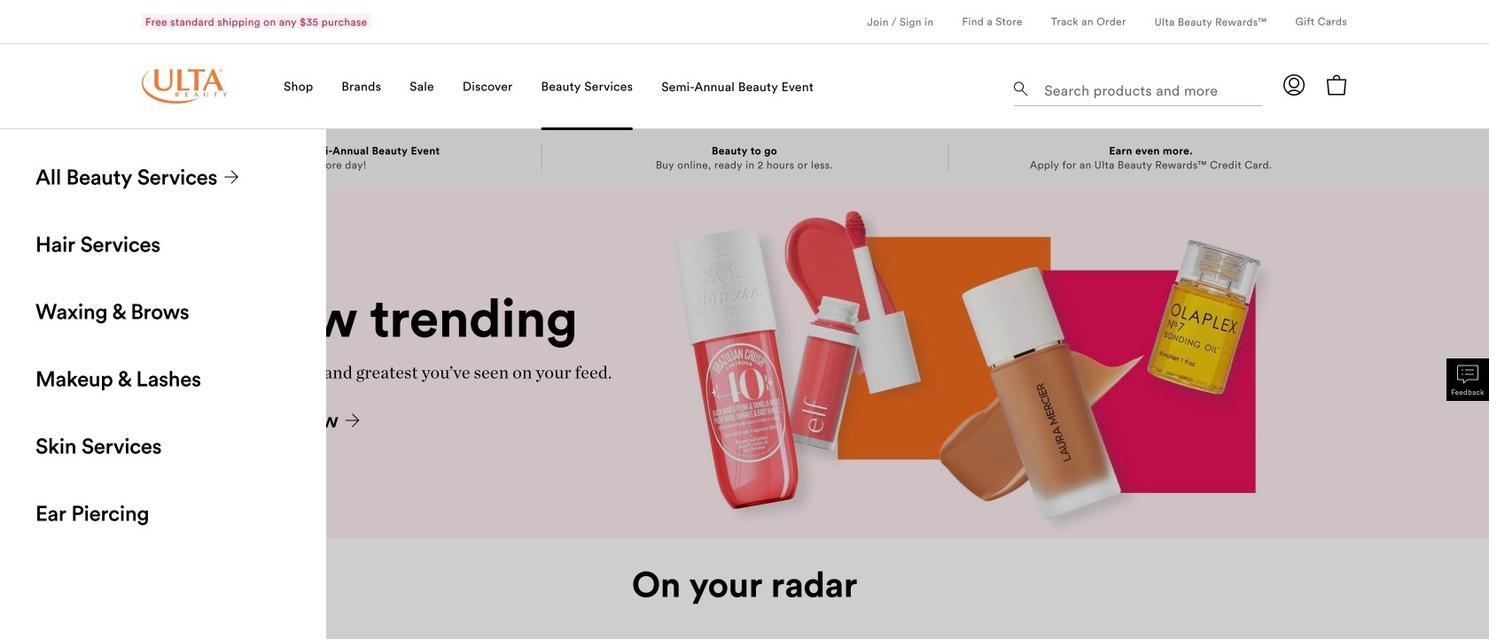Task type: vqa. For each thing, say whether or not it's contained in the screenshot.
SEARCH FIELD
yes



Task type: locate. For each thing, give the bounding box(es) containing it.
None search field
[[1014, 67, 1262, 110]]

beauty services element
[[0, 129, 1489, 640]]

now trending the latest and greatest you've seen on your feed. image
[[650, 186, 1383, 539]]

region
[[0, 129, 1489, 640]]



Task type: describe. For each thing, give the bounding box(es) containing it.
0 items in bag image
[[1326, 74, 1347, 96]]

log in to your ulta account image
[[1283, 74, 1305, 96]]

Search products and more search field
[[1042, 71, 1257, 102]]



